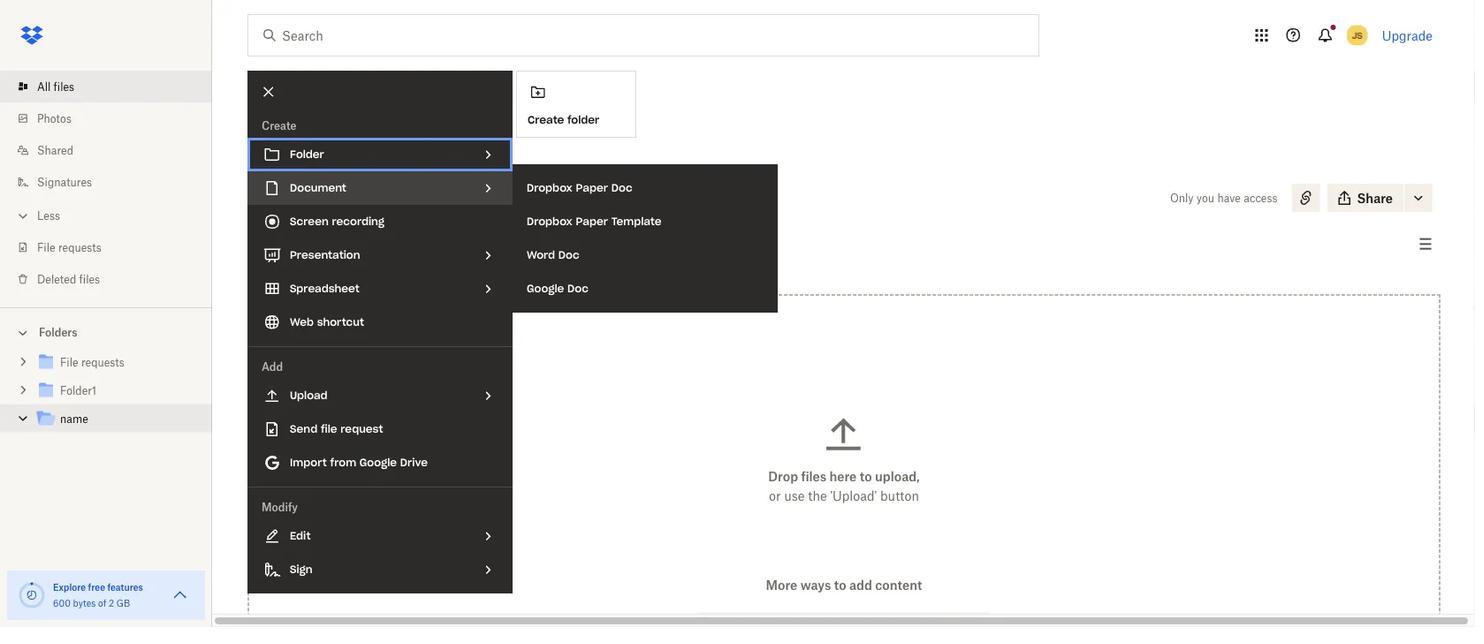 Task type: describe. For each thing, give the bounding box(es) containing it.
menu containing dropbox paper doc
[[513, 164, 778, 313]]

add
[[262, 360, 283, 374]]

0 vertical spatial doc
[[611, 181, 633, 195]]

dropbox image
[[14, 18, 50, 53]]

dropbox for dropbox paper doc
[[527, 181, 573, 195]]

signatures
[[37, 175, 92, 189]]

starred button
[[323, 230, 390, 259]]

deleted
[[37, 273, 76, 286]]

screen recording
[[290, 215, 385, 229]]

paper for template
[[576, 215, 608, 229]]

signatures link
[[14, 166, 212, 198]]

less image
[[14, 207, 32, 225]]

file
[[37, 241, 55, 254]]

word
[[527, 248, 555, 262]]

screen
[[290, 215, 329, 229]]

more ways to add content
[[766, 578, 922, 593]]

or
[[769, 489, 781, 504]]

list containing all files
[[0, 60, 212, 308]]

ways
[[801, 578, 831, 593]]

2
[[109, 598, 114, 609]]

drop
[[768, 469, 798, 484]]

content
[[875, 578, 922, 593]]

shared link
[[14, 134, 212, 166]]

requests
[[58, 241, 101, 254]]

folder menu item
[[248, 138, 513, 172]]

starred
[[337, 238, 376, 251]]

upgrade link
[[1382, 28, 1433, 43]]

folders button
[[0, 319, 212, 345]]

send file request
[[290, 423, 383, 436]]

from
[[330, 456, 356, 470]]

spreadsheet
[[290, 282, 360, 296]]

free
[[88, 582, 105, 593]]

modify
[[262, 501, 298, 514]]

1 horizontal spatial name
[[248, 188, 294, 208]]

document
[[290, 181, 346, 195]]

1 horizontal spatial google
[[527, 282, 564, 296]]

1 vertical spatial all files
[[248, 163, 285, 176]]

all files list item
[[0, 71, 212, 103]]

create folder
[[528, 113, 599, 127]]

import
[[290, 456, 327, 470]]

web shortcut menu item
[[248, 306, 513, 339]]

1 horizontal spatial all
[[248, 163, 261, 176]]

recents button
[[248, 230, 316, 259]]

sign
[[290, 563, 313, 577]]

add
[[850, 578, 872, 593]]

deleted files
[[37, 273, 100, 286]]

all files inside all files 'link'
[[37, 80, 74, 93]]

explore
[[53, 582, 86, 593]]

send file request menu item
[[248, 413, 513, 446]]

send
[[290, 423, 318, 436]]

doc for google doc
[[567, 282, 589, 296]]

presentation
[[290, 248, 360, 262]]

have
[[1218, 191, 1241, 205]]

features
[[107, 582, 143, 593]]

file
[[321, 423, 337, 436]]

drop files here to upload, or use the 'upload' button
[[768, 469, 920, 504]]

dropbox paper doc
[[527, 181, 633, 195]]

upload,
[[875, 469, 920, 484]]

shared
[[37, 144, 73, 157]]

gb
[[117, 598, 130, 609]]

create for create
[[262, 119, 297, 132]]



Task type: locate. For each thing, give the bounding box(es) containing it.
doc for word doc
[[559, 248, 580, 262]]

0 vertical spatial all files link
[[14, 71, 212, 103]]

1 dropbox from the top
[[527, 181, 573, 195]]

share
[[1357, 191, 1393, 206]]

to right here
[[860, 469, 872, 484]]

use
[[784, 489, 805, 504]]

files
[[54, 80, 74, 93], [264, 163, 285, 176], [79, 273, 100, 286], [801, 469, 827, 484]]

drive
[[400, 456, 428, 470]]

to left add
[[834, 578, 847, 593]]

dropbox for dropbox paper template
[[527, 215, 573, 229]]

edit
[[290, 530, 311, 543]]

name inside "group"
[[60, 413, 88, 426]]

name down folders
[[60, 413, 88, 426]]

word doc
[[527, 248, 580, 262]]

all files link up shared link
[[14, 71, 212, 103]]

only
[[1170, 191, 1194, 205]]

files right deleted
[[79, 273, 100, 286]]

create left folder at the top
[[528, 113, 564, 127]]

upload
[[290, 389, 328, 403]]

screen recording menu item
[[248, 205, 513, 239]]

you
[[1197, 191, 1215, 205]]

web shortcut
[[290, 316, 364, 329]]

0 horizontal spatial google
[[360, 456, 397, 470]]

create for create folder
[[528, 113, 564, 127]]

more
[[766, 578, 798, 593]]

quota usage element
[[18, 582, 46, 610]]

to
[[860, 469, 872, 484], [834, 578, 847, 593]]

0 vertical spatial google
[[527, 282, 564, 296]]

button
[[881, 489, 919, 504]]

doc down word doc
[[567, 282, 589, 296]]

of
[[98, 598, 106, 609]]

folders
[[39, 326, 77, 339]]

menu
[[248, 71, 513, 594], [513, 164, 778, 313]]

shortcut
[[317, 316, 364, 329]]

deleted files link
[[14, 263, 212, 295]]

all
[[37, 80, 51, 93], [248, 163, 261, 176]]

import from google drive
[[290, 456, 428, 470]]

1 vertical spatial doc
[[559, 248, 580, 262]]

1 horizontal spatial all files
[[248, 163, 285, 176]]

menu containing folder
[[248, 71, 513, 594]]

photos link
[[14, 103, 212, 134]]

0 vertical spatial paper
[[576, 181, 608, 195]]

sign menu item
[[248, 553, 513, 587]]

paper for doc
[[576, 181, 608, 195]]

folder
[[290, 148, 324, 161]]

files inside drop files here to upload, or use the 'upload' button
[[801, 469, 827, 484]]

dropbox up dropbox paper template
[[527, 181, 573, 195]]

1 horizontal spatial create
[[528, 113, 564, 127]]

google down 'send file request' menu item
[[360, 456, 397, 470]]

files up recents
[[264, 163, 285, 176]]

access
[[1244, 191, 1278, 205]]

all files
[[37, 80, 74, 93], [248, 163, 285, 176]]

0 vertical spatial all
[[37, 80, 51, 93]]

0 horizontal spatial all files
[[37, 80, 74, 93]]

all files up photos
[[37, 80, 74, 93]]

files inside "list item"
[[54, 80, 74, 93]]

upgrade
[[1382, 28, 1433, 43]]

google
[[527, 282, 564, 296], [360, 456, 397, 470]]

name link
[[35, 408, 198, 432]]

google doc
[[527, 282, 589, 296]]

recents
[[262, 238, 302, 251]]

1 horizontal spatial to
[[860, 469, 872, 484]]

name group
[[0, 345, 212, 447]]

spreadsheet menu item
[[248, 272, 513, 306]]

2 paper from the top
[[576, 215, 608, 229]]

only you have access
[[1170, 191, 1278, 205]]

paper
[[576, 181, 608, 195], [576, 215, 608, 229]]

explore free features 600 bytes of 2 gb
[[53, 582, 143, 609]]

1 vertical spatial google
[[360, 456, 397, 470]]

paper down dropbox paper doc
[[576, 215, 608, 229]]

dropbox
[[527, 181, 573, 195], [527, 215, 573, 229]]

files up photos
[[54, 80, 74, 93]]

1 horizontal spatial all files link
[[248, 161, 285, 179]]

file requests
[[37, 241, 101, 254]]

all inside "list item"
[[37, 80, 51, 93]]

template
[[611, 215, 662, 229]]

all files link left 'folder'
[[248, 161, 285, 179]]

to inside drop files here to upload, or use the 'upload' button
[[860, 469, 872, 484]]

all up photos
[[37, 80, 51, 93]]

1 paper from the top
[[576, 181, 608, 195]]

share button
[[1327, 184, 1404, 212]]

1 vertical spatial to
[[834, 578, 847, 593]]

0 vertical spatial to
[[860, 469, 872, 484]]

google down word
[[527, 282, 564, 296]]

recording
[[332, 215, 385, 229]]

paper up dropbox paper template
[[576, 181, 608, 195]]

google inside menu item
[[360, 456, 397, 470]]

list
[[0, 60, 212, 308]]

document menu item
[[248, 172, 513, 205]]

0 horizontal spatial create
[[262, 119, 297, 132]]

dropbox paper template
[[527, 215, 662, 229]]

1 vertical spatial name
[[60, 413, 88, 426]]

here
[[830, 469, 857, 484]]

the
[[808, 489, 827, 504]]

create inside button
[[528, 113, 564, 127]]

600
[[53, 598, 71, 609]]

folder
[[568, 113, 599, 127]]

presentation menu item
[[248, 239, 513, 272]]

create folder button
[[516, 71, 636, 138]]

0 horizontal spatial all
[[37, 80, 51, 93]]

1 vertical spatial all
[[248, 163, 261, 176]]

create down close image
[[262, 119, 297, 132]]

photos
[[37, 112, 72, 125]]

1 vertical spatial paper
[[576, 215, 608, 229]]

request
[[341, 423, 383, 436]]

dropbox up word doc
[[527, 215, 573, 229]]

web
[[290, 316, 314, 329]]

create
[[528, 113, 564, 127], [262, 119, 297, 132]]

0 vertical spatial all files
[[37, 80, 74, 93]]

bytes
[[73, 598, 96, 609]]

all down close image
[[248, 163, 261, 176]]

all files up recents
[[248, 163, 285, 176]]

all files link
[[14, 71, 212, 103], [248, 161, 285, 179]]

doc up template
[[611, 181, 633, 195]]

0 horizontal spatial all files link
[[14, 71, 212, 103]]

2 vertical spatial doc
[[567, 282, 589, 296]]

upload menu item
[[248, 379, 513, 413]]

'upload'
[[830, 489, 877, 504]]

files up the
[[801, 469, 827, 484]]

2 dropbox from the top
[[527, 215, 573, 229]]

doc right word
[[559, 248, 580, 262]]

0 horizontal spatial to
[[834, 578, 847, 593]]

less
[[37, 209, 60, 222]]

doc
[[611, 181, 633, 195], [559, 248, 580, 262], [567, 282, 589, 296]]

1 vertical spatial all files link
[[248, 161, 285, 179]]

name
[[248, 188, 294, 208], [60, 413, 88, 426]]

0 vertical spatial dropbox
[[527, 181, 573, 195]]

more ways to add content element
[[694, 576, 995, 628]]

1 vertical spatial dropbox
[[527, 215, 573, 229]]

close image
[[254, 77, 284, 107]]

0 horizontal spatial name
[[60, 413, 88, 426]]

edit menu item
[[248, 520, 513, 553]]

import from google drive menu item
[[248, 446, 513, 480]]

name up screen
[[248, 188, 294, 208]]

file requests link
[[14, 232, 212, 263]]

0 vertical spatial name
[[248, 188, 294, 208]]



Task type: vqa. For each thing, say whether or not it's contained in the screenshot.
the Suggested
no



